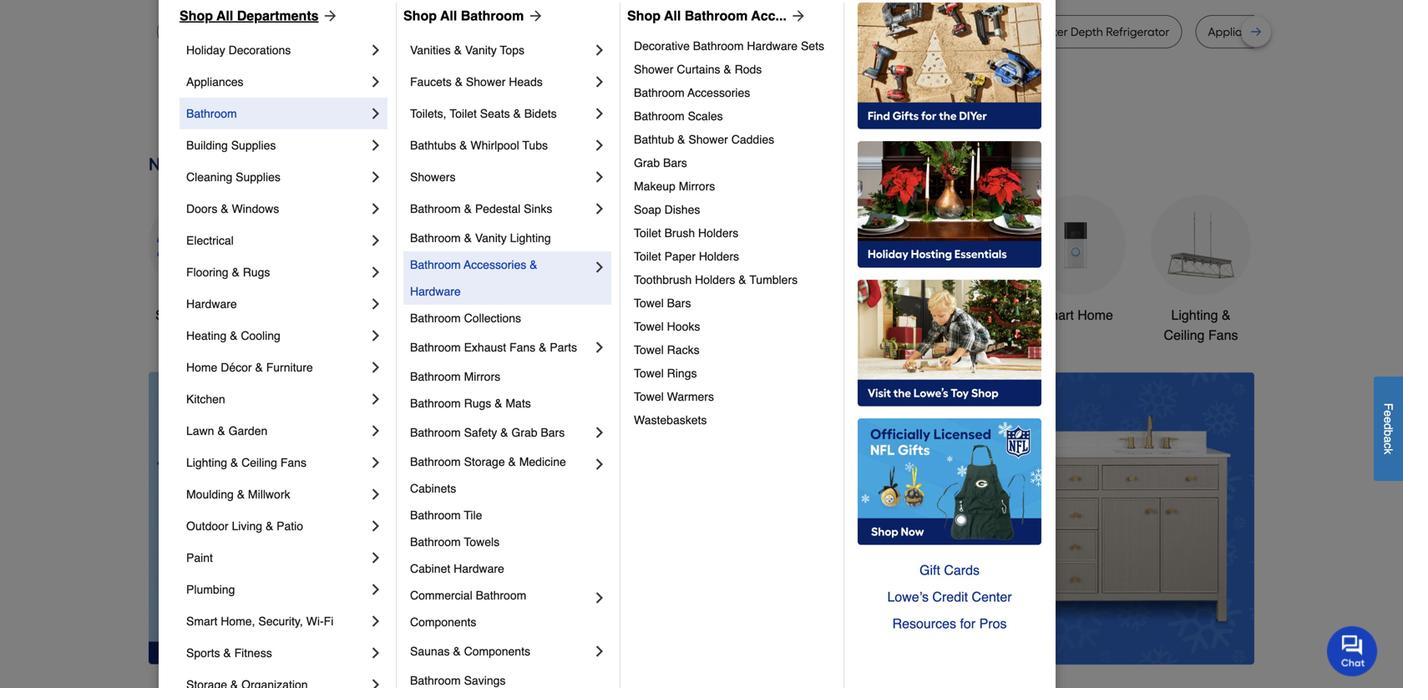 Task type: locate. For each thing, give the bounding box(es) containing it.
shop up ge profile refrigerator
[[404, 8, 437, 23]]

holiday hosting essentials. image
[[858, 141, 1042, 268]]

shower down scales
[[689, 133, 728, 146]]

0 vertical spatial lighting
[[510, 231, 551, 245]]

decorations down shop all departments link
[[229, 43, 291, 57]]

arrow right image inside shop all departments link
[[319, 8, 339, 24]]

all for shop all departments
[[216, 8, 233, 23]]

toilet paper holders
[[634, 250, 739, 263]]

rugs up safety
[[464, 397, 491, 410]]

1 vertical spatial grab
[[512, 426, 538, 439]]

cleaning supplies
[[186, 170, 281, 184]]

all up heating
[[190, 307, 204, 323]]

chevron right image for kitchen
[[368, 391, 384, 408]]

vanity down the pedestal
[[475, 231, 507, 245]]

chevron right image for appliances
[[368, 74, 384, 90]]

2 horizontal spatial refrigerator
[[1106, 25, 1170, 39]]

2 horizontal spatial lighting
[[1172, 307, 1218, 323]]

cleaning
[[186, 170, 232, 184]]

towel up towel rings
[[634, 343, 664, 357]]

0 horizontal spatial shower
[[466, 75, 506, 89]]

2 profile from the left
[[854, 25, 887, 39]]

all inside 'shop all bathroom acc...' link
[[664, 8, 681, 23]]

shop for shop all bathroom acc...
[[627, 8, 661, 23]]

0 vertical spatial smart
[[1039, 307, 1074, 323]]

0 horizontal spatial ge
[[392, 25, 408, 39]]

components down the commercial
[[410, 616, 477, 629]]

1 horizontal spatial arrow right image
[[524, 8, 544, 24]]

0 vertical spatial home
[[1078, 307, 1114, 323]]

1 ge from the left
[[392, 25, 408, 39]]

door
[[587, 25, 612, 39]]

officially licensed n f l gifts. shop now. image
[[858, 419, 1042, 546]]

bathroom tile
[[410, 509, 482, 522]]

1 vertical spatial outdoor
[[186, 520, 229, 533]]

all up ge profile refrigerator
[[440, 8, 457, 23]]

security,
[[258, 615, 303, 628]]

1 shop from the left
[[180, 8, 213, 23]]

brush
[[665, 226, 695, 240]]

bars up "medicine"
[[541, 426, 565, 439]]

toilet brush holders link
[[634, 221, 832, 245]]

all inside shop all deals link
[[190, 307, 204, 323]]

towel for towel rings
[[634, 367, 664, 380]]

holders for toilet paper holders
[[699, 250, 739, 263]]

1 horizontal spatial outdoor
[[778, 307, 826, 323]]

0 horizontal spatial outdoor
[[186, 520, 229, 533]]

components inside 'commercial bathroom components'
[[410, 616, 477, 629]]

3 shop from the left
[[627, 8, 661, 23]]

1 vertical spatial bars
[[667, 297, 691, 310]]

bathroom inside 'link'
[[410, 312, 461, 325]]

kitchen up towel racks
[[652, 307, 697, 323]]

components up bathroom savings "link"
[[464, 645, 530, 658]]

0 horizontal spatial tools
[[434, 307, 465, 323]]

mirrors down new deals every day during 25 days of deals "image"
[[679, 180, 715, 193]]

towel down towel rings
[[634, 390, 664, 404]]

bars inside grab bars link
[[663, 156, 687, 170]]

5 towel from the top
[[634, 390, 664, 404]]

0 horizontal spatial shop
[[180, 8, 213, 23]]

bathroom & pedestal sinks link
[[410, 193, 591, 225]]

bidets
[[524, 107, 557, 120]]

whirlpool
[[471, 139, 519, 152]]

chevron right image for saunas & components
[[591, 643, 608, 660]]

shop up french door refrigerator
[[627, 8, 661, 23]]

accessories for bathroom accessories
[[688, 86, 750, 99]]

smart
[[1039, 307, 1074, 323], [186, 615, 218, 628]]

towel for towel bars
[[634, 297, 664, 310]]

profile for ge profile
[[854, 25, 887, 39]]

shop all bathroom
[[404, 8, 524, 23]]

up to 40 percent off select vanities. plus get free local delivery on select vanities. image
[[445, 372, 1255, 665]]

chevron right image for cleaning supplies
[[368, 169, 384, 185]]

bathtub & shower caddies link
[[634, 128, 832, 151]]

0 horizontal spatial lighting
[[186, 456, 227, 470]]

arrow right image up holiday decorations link
[[319, 8, 339, 24]]

supplies up "cleaning supplies"
[[231, 139, 276, 152]]

ge for ge profile
[[835, 25, 851, 39]]

holders up toothbrush holders & tumblers
[[699, 250, 739, 263]]

0 horizontal spatial fans
[[281, 456, 307, 470]]

0 horizontal spatial smart
[[186, 615, 218, 628]]

sports & fitness link
[[186, 637, 368, 669]]

paper
[[665, 250, 696, 263]]

kitchen for kitchen faucets
[[652, 307, 697, 323]]

chevron right image for bathroom safety & grab bars
[[591, 424, 608, 441]]

bathroom
[[461, 8, 524, 23], [685, 8, 748, 23], [693, 39, 744, 53], [634, 86, 685, 99], [186, 107, 237, 120], [634, 109, 685, 123], [410, 202, 461, 216], [410, 231, 461, 245], [410, 258, 461, 272], [922, 307, 980, 323], [410, 312, 461, 325], [410, 341, 461, 354], [410, 370, 461, 383], [410, 397, 461, 410], [410, 426, 461, 439], [410, 455, 461, 469], [410, 509, 461, 522], [410, 536, 461, 549], [476, 589, 527, 602], [410, 674, 461, 688]]

tools down bathroom accessories & hardware
[[434, 307, 465, 323]]

e up 'd'
[[1382, 410, 1396, 417]]

2 refrigerator from the left
[[615, 25, 679, 39]]

1 vertical spatial lighting & ceiling fans link
[[186, 447, 368, 479]]

0 vertical spatial decorations
[[229, 43, 291, 57]]

0 horizontal spatial grab
[[512, 426, 538, 439]]

bathroom link
[[186, 98, 368, 129], [901, 195, 1001, 325]]

0 vertical spatial lighting & ceiling fans link
[[1151, 195, 1252, 345]]

soap dishes
[[634, 203, 700, 216]]

0 vertical spatial mirrors
[[679, 180, 715, 193]]

1 horizontal spatial lighting & ceiling fans
[[1164, 307, 1239, 343]]

2 shop from the left
[[404, 8, 437, 23]]

2 arrow right image from the left
[[524, 8, 544, 24]]

0 vertical spatial outdoor
[[778, 307, 826, 323]]

0 vertical spatial ceiling
[[1164, 327, 1205, 343]]

0 horizontal spatial mirrors
[[464, 370, 501, 383]]

outdoor up equipment
[[778, 307, 826, 323]]

components for commercial bathroom components
[[410, 616, 477, 629]]

tools up equipment
[[830, 307, 861, 323]]

shop
[[180, 8, 213, 23], [404, 8, 437, 23], [627, 8, 661, 23]]

paint
[[186, 551, 213, 565]]

1 horizontal spatial accessories
[[688, 86, 750, 99]]

1 horizontal spatial refrigerator
[[615, 25, 679, 39]]

refrigerator right depth at right
[[1106, 25, 1170, 39]]

towel down towel racks
[[634, 367, 664, 380]]

electrical link
[[186, 225, 368, 256]]

1 vertical spatial accessories
[[464, 258, 527, 272]]

0 vertical spatial kitchen
[[652, 307, 697, 323]]

1 towel from the top
[[634, 297, 664, 310]]

chevron right image
[[368, 42, 384, 58], [591, 42, 608, 58], [591, 137, 608, 154], [368, 169, 384, 185], [368, 201, 384, 217], [591, 201, 608, 217], [368, 232, 384, 249], [368, 264, 384, 281], [368, 296, 384, 312], [591, 339, 608, 356], [368, 423, 384, 439], [591, 424, 608, 441], [591, 456, 608, 473], [368, 550, 384, 566], [368, 581, 384, 598], [368, 645, 384, 662]]

millwork
[[248, 488, 290, 501]]

savings
[[464, 674, 506, 688]]

1 vertical spatial vanity
[[475, 231, 507, 245]]

arrow right image
[[319, 8, 339, 24], [524, 8, 544, 24], [787, 8, 807, 24]]

sports & fitness
[[186, 647, 272, 660]]

0 vertical spatial rugs
[[243, 266, 270, 279]]

all inside shop all departments link
[[216, 8, 233, 23]]

1 vertical spatial components
[[464, 645, 530, 658]]

0 horizontal spatial ceiling
[[242, 456, 277, 470]]

1 vertical spatial decorations
[[539, 327, 610, 343]]

arrow left image
[[459, 518, 476, 535]]

faucets up towel racks link
[[700, 307, 748, 323]]

1 horizontal spatial faucets
[[700, 307, 748, 323]]

hardware
[[747, 39, 798, 53], [410, 285, 461, 298], [186, 297, 237, 311], [454, 562, 504, 576]]

accessories down the bathroom & vanity lighting link
[[464, 258, 527, 272]]

3 refrigerator from the left
[[1106, 25, 1170, 39]]

1 vertical spatial kitchen
[[186, 393, 225, 406]]

decorations down christmas
[[539, 327, 610, 343]]

lighting
[[510, 231, 551, 245], [1172, 307, 1218, 323], [186, 456, 227, 470]]

faucets down vanities
[[410, 75, 452, 89]]

shop these last-minute gifts. $99 or less. quantities are limited and won't last. image
[[149, 372, 419, 665]]

home
[[1078, 307, 1114, 323], [186, 361, 218, 374]]

caddies
[[732, 133, 775, 146]]

1 horizontal spatial grab
[[634, 156, 660, 170]]

bathroom & vanity lighting link
[[410, 225, 608, 251]]

chevron right image for paint
[[368, 550, 384, 566]]

ceiling inside 'lighting & ceiling fans'
[[1164, 327, 1205, 343]]

bars up the hooks
[[667, 297, 691, 310]]

e up the "b"
[[1382, 417, 1396, 423]]

0 vertical spatial holders
[[698, 226, 739, 240]]

arrow right image for shop all departments
[[319, 8, 339, 24]]

1 horizontal spatial fans
[[510, 341, 536, 354]]

1 horizontal spatial tools
[[830, 307, 861, 323]]

find gifts for the diyer. image
[[858, 3, 1042, 129]]

bars inside 'towel bars' link
[[667, 297, 691, 310]]

bars inside bathroom safety & grab bars link
[[541, 426, 565, 439]]

doors & windows link
[[186, 193, 368, 225]]

saunas & components
[[410, 645, 530, 658]]

2 vertical spatial toilet
[[634, 250, 661, 263]]

towel for towel warmers
[[634, 390, 664, 404]]

commercial
[[410, 589, 473, 602]]

1 vertical spatial home
[[186, 361, 218, 374]]

3 towel from the top
[[634, 343, 664, 357]]

1 vertical spatial holders
[[699, 250, 739, 263]]

bars
[[663, 156, 687, 170], [667, 297, 691, 310], [541, 426, 565, 439]]

0 horizontal spatial refrigerator
[[446, 25, 510, 39]]

chevron right image for sports & fitness
[[368, 645, 384, 662]]

&
[[454, 43, 462, 57], [724, 63, 732, 76], [455, 75, 463, 89], [513, 107, 521, 120], [678, 133, 685, 146], [460, 139, 467, 152], [221, 202, 229, 216], [464, 202, 472, 216], [464, 231, 472, 245], [530, 258, 538, 272], [232, 266, 240, 279], [739, 273, 747, 287], [864, 307, 873, 323], [1222, 307, 1231, 323], [230, 329, 238, 343], [539, 341, 547, 354], [255, 361, 263, 374], [495, 397, 503, 410], [218, 424, 225, 438], [501, 426, 508, 439], [508, 455, 516, 469], [231, 456, 238, 470], [237, 488, 245, 501], [266, 520, 273, 533], [453, 645, 461, 658], [223, 647, 231, 660]]

arrow right image inside shop all bathroom link
[[524, 8, 544, 24]]

arrow right image up sets
[[787, 8, 807, 24]]

parts
[[550, 341, 577, 354]]

faucets & shower heads
[[410, 75, 543, 89]]

kitchen faucets
[[652, 307, 748, 323]]

2 horizontal spatial fans
[[1209, 327, 1239, 343]]

kitchen up lawn
[[186, 393, 225, 406]]

toilet down soap at the left top of the page
[[634, 226, 661, 240]]

bathroom inside bathroom accessories & hardware
[[410, 258, 461, 272]]

2 vertical spatial lighting
[[186, 456, 227, 470]]

0 horizontal spatial faucets
[[410, 75, 452, 89]]

1 horizontal spatial ceiling
[[1164, 327, 1205, 343]]

decorations
[[229, 43, 291, 57], [539, 327, 610, 343]]

shop inside 'shop all bathroom acc...' link
[[627, 8, 661, 23]]

1 horizontal spatial mirrors
[[679, 180, 715, 193]]

bathroom inside bathroom storage & medicine cabinets
[[410, 455, 461, 469]]

bars for towel bars
[[667, 297, 691, 310]]

moulding
[[186, 488, 234, 501]]

2 towel from the top
[[634, 320, 664, 333]]

towel racks link
[[634, 338, 832, 362]]

0 horizontal spatial kitchen
[[186, 393, 225, 406]]

lawn & garden
[[186, 424, 268, 438]]

0 vertical spatial bathroom link
[[186, 98, 368, 129]]

chevron right image for plumbing
[[368, 581, 384, 598]]

1 horizontal spatial ge
[[835, 25, 851, 39]]

1 horizontal spatial kitchen
[[652, 307, 697, 323]]

new deals every day during 25 days of deals image
[[149, 150, 1255, 178]]

lawn
[[186, 424, 214, 438]]

bathroom savings
[[410, 674, 506, 688]]

towel down the towel bars
[[634, 320, 664, 333]]

shop up the holiday
[[180, 8, 213, 23]]

chevron right image for hardware
[[368, 296, 384, 312]]

showers link
[[410, 161, 591, 193]]

1 horizontal spatial shop
[[404, 8, 437, 23]]

2 tools from the left
[[830, 307, 861, 323]]

all up the holiday decorations
[[216, 8, 233, 23]]

1 vertical spatial lighting
[[1172, 307, 1218, 323]]

& inside bathroom storage & medicine cabinets
[[508, 455, 516, 469]]

1 arrow right image from the left
[[319, 8, 339, 24]]

outdoor for outdoor tools & equipment
[[778, 307, 826, 323]]

0 horizontal spatial accessories
[[464, 258, 527, 272]]

resources
[[893, 616, 957, 632]]

toilet left seats at left
[[450, 107, 477, 120]]

smart home
[[1039, 307, 1114, 323]]

hardware down acc... on the top right of page
[[747, 39, 798, 53]]

arrow right image inside 'shop all bathroom acc...' link
[[787, 8, 807, 24]]

shower curtains & rods link
[[634, 58, 832, 81]]

3 arrow right image from the left
[[787, 8, 807, 24]]

chevron right image for bathroom storage & medicine cabinets
[[591, 456, 608, 473]]

shower down decorative
[[634, 63, 674, 76]]

0 horizontal spatial rugs
[[243, 266, 270, 279]]

1 vertical spatial supplies
[[236, 170, 281, 184]]

depth
[[1071, 25, 1104, 39]]

arrow right image up tops on the top left
[[524, 8, 544, 24]]

toilets, toilet seats & bidets link
[[410, 98, 591, 129]]

pedestal
[[475, 202, 521, 216]]

chevron right image for outdoor living & patio
[[368, 518, 384, 535]]

shower
[[634, 63, 674, 76], [466, 75, 506, 89], [689, 133, 728, 146]]

mirrors up bathroom rugs & mats on the left bottom of page
[[464, 370, 501, 383]]

1 horizontal spatial bathroom link
[[901, 195, 1001, 325]]

toilet paper holders link
[[634, 245, 832, 268]]

all up decorative
[[664, 8, 681, 23]]

shop inside shop all bathroom link
[[404, 8, 437, 23]]

1 vertical spatial faucets
[[700, 307, 748, 323]]

rugs up hardware link
[[243, 266, 270, 279]]

1 vertical spatial toilet
[[634, 226, 661, 240]]

0 vertical spatial accessories
[[688, 86, 750, 99]]

holders down toilet paper holders link
[[695, 273, 736, 287]]

pros
[[980, 616, 1007, 632]]

center
[[972, 589, 1012, 605]]

visit the lowe's toy shop. image
[[858, 280, 1042, 407]]

supplies for building supplies
[[231, 139, 276, 152]]

all inside shop all bathroom link
[[440, 8, 457, 23]]

outdoor living & patio
[[186, 520, 303, 533]]

0 horizontal spatial bathroom link
[[186, 98, 368, 129]]

e
[[1382, 410, 1396, 417], [1382, 417, 1396, 423]]

2 ge from the left
[[835, 25, 851, 39]]

2 horizontal spatial arrow right image
[[787, 8, 807, 24]]

0 vertical spatial bars
[[663, 156, 687, 170]]

bathroom savings link
[[410, 668, 608, 688]]

towel down toothbrush
[[634, 297, 664, 310]]

toothbrush holders & tumblers
[[634, 273, 798, 287]]

1 refrigerator from the left
[[446, 25, 510, 39]]

wastebaskets
[[634, 414, 707, 427]]

vanity left tops on the top left
[[465, 43, 497, 57]]

toilet up toothbrush
[[634, 250, 661, 263]]

refrigerator up vanities & vanity tops
[[446, 25, 510, 39]]

bathtubs & whirlpool tubs link
[[410, 129, 591, 161]]

0 vertical spatial grab
[[634, 156, 660, 170]]

1 horizontal spatial decorations
[[539, 327, 610, 343]]

tools
[[434, 307, 465, 323], [830, 307, 861, 323]]

shower up toilets, toilet seats & bidets
[[466, 75, 506, 89]]

collections
[[464, 312, 521, 325]]

shop inside shop all departments link
[[180, 8, 213, 23]]

0 horizontal spatial arrow right image
[[319, 8, 339, 24]]

warmers
[[667, 390, 714, 404]]

lowe's credit center link
[[858, 584, 1042, 611]]

supplies up the windows
[[236, 170, 281, 184]]

toilets,
[[410, 107, 447, 120]]

bathroom inside 'commercial bathroom components'
[[476, 589, 527, 602]]

saunas
[[410, 645, 450, 658]]

1 horizontal spatial smart
[[1039, 307, 1074, 323]]

1 profile from the left
[[411, 25, 443, 39]]

1 horizontal spatial lighting & ceiling fans link
[[1151, 195, 1252, 345]]

chevron right image
[[368, 74, 384, 90], [591, 74, 608, 90], [368, 105, 384, 122], [591, 105, 608, 122], [368, 137, 384, 154], [591, 169, 608, 185], [591, 259, 608, 276], [368, 327, 384, 344], [368, 359, 384, 376], [368, 391, 384, 408], [368, 454, 384, 471], [368, 486, 384, 503], [368, 518, 384, 535], [591, 590, 608, 607], [368, 613, 384, 630], [591, 643, 608, 660], [368, 677, 384, 688]]

0 vertical spatial toilet
[[450, 107, 477, 120]]

fitness
[[234, 647, 272, 660]]

rings
[[667, 367, 697, 380]]

curtains
[[677, 63, 721, 76]]

vanities
[[410, 43, 451, 57]]

2 horizontal spatial shower
[[689, 133, 728, 146]]

1 vertical spatial mirrors
[[464, 370, 501, 383]]

0 vertical spatial supplies
[[231, 139, 276, 152]]

cleaning supplies link
[[186, 161, 368, 193]]

1 vertical spatial smart
[[186, 615, 218, 628]]

0 vertical spatial components
[[410, 616, 477, 629]]

0 horizontal spatial decorations
[[229, 43, 291, 57]]

outdoor living & patio link
[[186, 510, 368, 542]]

4 towel from the top
[[634, 367, 664, 380]]

grab down mats
[[512, 426, 538, 439]]

chevron right image for lawn & garden
[[368, 423, 384, 439]]

dishes
[[665, 203, 700, 216]]

bars up makeup mirrors
[[663, 156, 687, 170]]

profile for ge profile refrigerator
[[411, 25, 443, 39]]

makeup mirrors
[[634, 180, 715, 193]]

2 vertical spatial bars
[[541, 426, 565, 439]]

scroll to item #5 element
[[925, 633, 969, 643]]

1 horizontal spatial rugs
[[464, 397, 491, 410]]

holders down soap dishes link
[[698, 226, 739, 240]]

towel for towel racks
[[634, 343, 664, 357]]

outdoor inside outdoor tools & equipment
[[778, 307, 826, 323]]

home,
[[221, 615, 255, 628]]

1 vertical spatial lighting & ceiling fans
[[186, 456, 307, 470]]

0 vertical spatial vanity
[[465, 43, 497, 57]]

refrigerator up decorative
[[615, 25, 679, 39]]

holders for toilet brush holders
[[698, 226, 739, 240]]

mirrors inside 'link'
[[464, 370, 501, 383]]

2 horizontal spatial shop
[[627, 8, 661, 23]]

outdoor down moulding
[[186, 520, 229, 533]]

faucets inside kitchen faucets link
[[700, 307, 748, 323]]

fans
[[1209, 327, 1239, 343], [510, 341, 536, 354], [281, 456, 307, 470]]

saunas & components link
[[410, 636, 591, 668]]

recommended searches for you heading
[[149, 0, 1255, 2]]

0 horizontal spatial profile
[[411, 25, 443, 39]]

ge
[[392, 25, 408, 39], [835, 25, 851, 39]]

1 horizontal spatial profile
[[854, 25, 887, 39]]

ge for ge profile refrigerator
[[392, 25, 408, 39]]

hardware up bathroom collections
[[410, 285, 461, 298]]

home décor & furniture link
[[186, 352, 368, 383]]

building supplies
[[186, 139, 276, 152]]

accessories inside bathroom accessories & hardware
[[464, 258, 527, 272]]

towel bars
[[634, 297, 691, 310]]

accessories up scales
[[688, 86, 750, 99]]

grab down bathtub
[[634, 156, 660, 170]]



Task type: describe. For each thing, give the bounding box(es) containing it.
decorative
[[634, 39, 690, 53]]

medicine
[[519, 455, 566, 469]]

hardware down "towels"
[[454, 562, 504, 576]]

& inside outdoor tools & equipment
[[864, 307, 873, 323]]

doors & windows
[[186, 202, 279, 216]]

1 vertical spatial ceiling
[[242, 456, 277, 470]]

towel rings link
[[634, 362, 832, 385]]

wi-
[[306, 615, 324, 628]]

1 horizontal spatial home
[[1078, 307, 1114, 323]]

bathroom mirrors link
[[410, 363, 608, 390]]

bathroom rugs & mats
[[410, 397, 531, 410]]

chevron right image for electrical
[[368, 232, 384, 249]]

storage
[[464, 455, 505, 469]]

bathroom safety & grab bars
[[410, 426, 565, 439]]

chevron right image for heating & cooling
[[368, 327, 384, 344]]

2 vertical spatial holders
[[695, 273, 736, 287]]

towel hooks link
[[634, 315, 832, 338]]

bathroom towels link
[[410, 529, 608, 556]]

arrow right image for shop all bathroom acc...
[[787, 8, 807, 24]]

chevron right image for building supplies
[[368, 137, 384, 154]]

shop all deals link
[[149, 195, 249, 325]]

bathroom accessories & hardware link
[[410, 251, 591, 305]]

lowe's credit center
[[888, 589, 1012, 605]]

f e e d b a c k
[[1382, 403, 1396, 455]]

tools inside outdoor tools & equipment
[[830, 307, 861, 323]]

hardware inside bathroom accessories & hardware
[[410, 285, 461, 298]]

heating
[[186, 329, 227, 343]]

decorative bathroom hardware sets
[[634, 39, 825, 53]]

bathroom accessories
[[634, 86, 750, 99]]

refrigerator for counter depth refrigerator
[[1106, 25, 1170, 39]]

chevron right image for flooring & rugs
[[368, 264, 384, 281]]

showers
[[410, 170, 456, 184]]

b
[[1382, 430, 1396, 436]]

patio
[[277, 520, 303, 533]]

moulding & millwork
[[186, 488, 290, 501]]

tubs
[[523, 139, 548, 152]]

0 vertical spatial lighting & ceiling fans
[[1164, 307, 1239, 343]]

chevron right image for smart home, security, wi-fi
[[368, 613, 384, 630]]

chevron right image for moulding & millwork
[[368, 486, 384, 503]]

bathtubs
[[410, 139, 456, 152]]

hardware link
[[186, 288, 368, 320]]

shower for bathtub & shower caddies
[[689, 133, 728, 146]]

refrigerator for ge profile refrigerator
[[446, 25, 510, 39]]

towel hooks
[[634, 320, 700, 333]]

fi
[[324, 615, 334, 628]]

hooks
[[667, 320, 700, 333]]

ge profile refrigerator
[[392, 25, 510, 39]]

flooring & rugs link
[[186, 256, 368, 288]]

building
[[186, 139, 228, 152]]

garden
[[229, 424, 268, 438]]

outdoor tools & equipment
[[778, 307, 873, 343]]

shop for shop all bathroom
[[404, 8, 437, 23]]

holiday
[[186, 43, 225, 57]]

shower for faucets & shower heads
[[466, 75, 506, 89]]

hardware inside 'link'
[[747, 39, 798, 53]]

shop
[[155, 307, 187, 323]]

1 vertical spatial rugs
[[464, 397, 491, 410]]

holiday decorations link
[[186, 34, 368, 66]]

decorative bathroom hardware sets link
[[634, 34, 832, 58]]

1 horizontal spatial shower
[[634, 63, 674, 76]]

1 tools from the left
[[434, 307, 465, 323]]

safety
[[464, 426, 497, 439]]

smart home, security, wi-fi link
[[186, 606, 368, 637]]

smart for smart home, security, wi-fi
[[186, 615, 218, 628]]

vanity for tops
[[465, 43, 497, 57]]

chevron right image for faucets & shower heads
[[591, 74, 608, 90]]

& inside bathroom accessories & hardware
[[530, 258, 538, 272]]

0 horizontal spatial lighting & ceiling fans link
[[186, 447, 368, 479]]

2 e from the top
[[1382, 417, 1396, 423]]

smart for smart home
[[1039, 307, 1074, 323]]

seats
[[480, 107, 510, 120]]

departments
[[237, 8, 319, 23]]

shop all departments
[[180, 8, 319, 23]]

chevron right image for holiday decorations
[[368, 42, 384, 58]]

makeup
[[634, 180, 676, 193]]

kitchen for kitchen
[[186, 393, 225, 406]]

scroll to item #2 image
[[805, 634, 845, 641]]

chevron right image for doors & windows
[[368, 201, 384, 217]]

gift cards
[[920, 563, 980, 578]]

bathroom storage & medicine cabinets link
[[410, 449, 591, 502]]

gift
[[920, 563, 941, 578]]

chevron right image for lighting & ceiling fans
[[368, 454, 384, 471]]

décor
[[221, 361, 252, 374]]

supplies for cleaning supplies
[[236, 170, 281, 184]]

chevron right image for commercial bathroom components
[[591, 590, 608, 607]]

mirrors for bathroom mirrors
[[464, 370, 501, 383]]

components for saunas & components
[[464, 645, 530, 658]]

acc...
[[751, 8, 787, 23]]

0 vertical spatial faucets
[[410, 75, 452, 89]]

shop for shop all departments
[[180, 8, 213, 23]]

0 horizontal spatial home
[[186, 361, 218, 374]]

appliances
[[186, 75, 244, 89]]

arrow right image
[[1224, 518, 1241, 535]]

decorations for holiday
[[229, 43, 291, 57]]

chevron right image for bathroom
[[368, 105, 384, 122]]

cooling
[[241, 329, 281, 343]]

chevron right image for bathroom exhaust fans & parts
[[591, 339, 608, 356]]

equipment
[[793, 327, 857, 343]]

towels
[[464, 536, 500, 549]]

c
[[1382, 443, 1396, 449]]

lowe's
[[888, 589, 929, 605]]

1 vertical spatial bathroom link
[[901, 195, 1001, 325]]

1 horizontal spatial lighting
[[510, 231, 551, 245]]

commercial bathroom components
[[410, 589, 530, 629]]

toilet for toilet paper holders
[[634, 250, 661, 263]]

all for shop all bathroom
[[440, 8, 457, 23]]

tile
[[464, 509, 482, 522]]

decorations for christmas
[[539, 327, 610, 343]]

appliance
[[1208, 25, 1262, 39]]

hardware down flooring
[[186, 297, 237, 311]]

doors
[[186, 202, 218, 216]]

chevron right image for home décor & furniture
[[368, 359, 384, 376]]

wastebaskets link
[[634, 409, 832, 432]]

commercial bathroom components link
[[410, 582, 591, 636]]

christmas
[[545, 307, 605, 323]]

& inside 'lighting & ceiling fans'
[[1222, 307, 1231, 323]]

bathroom scales link
[[634, 104, 832, 128]]

moulding & millwork link
[[186, 479, 368, 510]]

chevron right image for toilets, toilet seats & bidets
[[591, 105, 608, 122]]

0 horizontal spatial lighting & ceiling fans
[[186, 456, 307, 470]]

french door refrigerator
[[548, 25, 679, 39]]

lawn & garden link
[[186, 415, 368, 447]]

1 e from the top
[[1382, 410, 1396, 417]]

grab bars
[[634, 156, 687, 170]]

chevron right image for bathroom & pedestal sinks
[[591, 201, 608, 217]]

gift cards link
[[858, 557, 1042, 584]]

all for shop all bathroom acc...
[[664, 8, 681, 23]]

mats
[[506, 397, 531, 410]]

counter
[[1025, 25, 1068, 39]]

arrow right image for shop all bathroom
[[524, 8, 544, 24]]

towel bars link
[[634, 292, 832, 315]]

all for shop all deals
[[190, 307, 204, 323]]

bars for grab bars
[[663, 156, 687, 170]]

vanity for lighting
[[475, 231, 507, 245]]

furniture
[[266, 361, 313, 374]]

bathroom exhaust fans & parts link
[[410, 332, 591, 363]]

towel warmers
[[634, 390, 714, 404]]

outdoor tools & equipment link
[[775, 195, 876, 345]]

mirrors for makeup mirrors
[[679, 180, 715, 193]]

chat invite button image
[[1328, 626, 1378, 677]]

heads
[[509, 75, 543, 89]]

towel for towel hooks
[[634, 320, 664, 333]]

chevron right image for bathroom accessories & hardware
[[591, 259, 608, 276]]

flooring
[[186, 266, 229, 279]]

resources for pros
[[893, 616, 1007, 632]]

accessories for bathroom accessories & hardware
[[464, 258, 527, 272]]

toilet for toilet brush holders
[[634, 226, 661, 240]]

lowe's wishes you and your family a happy hanukkah. image
[[149, 92, 1255, 134]]

chevron right image for vanities & vanity tops
[[591, 42, 608, 58]]

outdoor for outdoor living & patio
[[186, 520, 229, 533]]

for
[[960, 616, 976, 632]]

bathroom accessories & hardware
[[410, 258, 541, 298]]

chevron right image for bathtubs & whirlpool tubs
[[591, 137, 608, 154]]

chevron right image for showers
[[591, 169, 608, 185]]

racks
[[667, 343, 700, 357]]

k
[[1382, 449, 1396, 455]]

refrigerator for french door refrigerator
[[615, 25, 679, 39]]



Task type: vqa. For each thing, say whether or not it's contained in the screenshot.
7th ) from the top of the page
no



